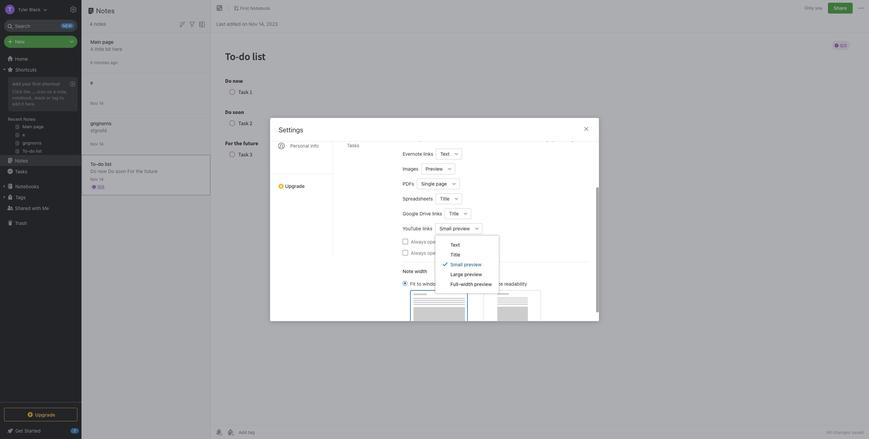 Task type: describe. For each thing, give the bounding box(es) containing it.
external for files
[[440, 239, 457, 245]]

my
[[543, 137, 549, 142]]

views
[[445, 137, 457, 142]]

links right drive in the left of the page
[[432, 211, 442, 217]]

always open external applications
[[411, 250, 485, 256]]

to inside icon on a note, notebook, stack or tag to add it here.
[[60, 95, 64, 100]]

Choose default view option for Evernote links field
[[436, 149, 462, 159]]

large
[[450, 271, 463, 277]]

add a reminder image
[[215, 428, 223, 437]]

first notebook
[[240, 5, 270, 11]]

Optimize readability radio
[[476, 281, 481, 286]]

Choose default view option for Images field
[[421, 163, 455, 174]]

2 vertical spatial notes
[[15, 158, 28, 163]]

always for always open external files
[[411, 239, 426, 245]]

14,
[[259, 21, 265, 27]]

only you
[[805, 5, 823, 11]]

nov down sfgnsfd
[[90, 141, 98, 147]]

shortcut
[[42, 81, 60, 87]]

small preview inside 'link'
[[450, 262, 482, 267]]

on inside note window element
[[242, 21, 247, 27]]

14 for gngnsrns
[[99, 141, 104, 147]]

your for first
[[22, 81, 31, 87]]

optimize readability
[[484, 281, 527, 287]]

nov 14 for gngnsrns
[[90, 141, 104, 147]]

note width
[[403, 268, 427, 274]]

youtube
[[403, 226, 421, 232]]

shared
[[15, 205, 30, 211]]

notes link
[[0, 155, 81, 166]]

small inside button
[[440, 226, 452, 232]]

tab list containing personal info
[[270, 75, 333, 255]]

the inside to-do list do now do soon for the future
[[136, 168, 143, 174]]

evernote links
[[403, 151, 433, 157]]

Choose default view option for PDFs field
[[417, 178, 460, 189]]

spreadsheets
[[403, 196, 433, 202]]

3 14 from the top
[[99, 177, 104, 182]]

Fit to window radio
[[403, 281, 407, 286]]

changes
[[833, 430, 851, 435]]

title button for spreadsheets
[[436, 193, 451, 204]]

what
[[522, 137, 534, 142]]

options?
[[550, 137, 569, 142]]

gngnsrns
[[90, 120, 111, 126]]

google
[[403, 211, 418, 217]]

applications
[[459, 250, 485, 256]]

notebook,
[[12, 95, 33, 100]]

what are my options?
[[522, 137, 569, 142]]

new
[[465, 137, 473, 142]]

last edited on nov 14, 2023
[[216, 21, 278, 27]]

default
[[430, 137, 444, 142]]

add tag image
[[226, 428, 235, 437]]

first notebook button
[[232, 3, 273, 13]]

6 minutes ago
[[90, 60, 118, 65]]

trash link
[[0, 218, 81, 229]]

click
[[12, 89, 22, 94]]

Always open external applications checkbox
[[403, 250, 408, 256]]

you
[[815, 5, 823, 11]]

preview inside 'link'
[[464, 262, 482, 267]]

small preview button
[[435, 223, 472, 234]]

tasks tab
[[342, 140, 392, 151]]

and
[[485, 137, 493, 142]]

the inside group
[[24, 89, 30, 94]]

single
[[421, 181, 435, 187]]

note window element
[[211, 0, 869, 439]]

settings
[[279, 126, 303, 134]]

window
[[423, 281, 439, 287]]

4
[[90, 21, 93, 27]]

optimize
[[484, 281, 503, 287]]

notes inside note list "element"
[[96, 7, 115, 15]]

notebook
[[250, 5, 270, 11]]

attachments.
[[494, 137, 521, 142]]

evernote
[[403, 151, 422, 157]]

personal
[[290, 143, 309, 149]]

Note Editor text field
[[211, 33, 869, 425]]

title for spreadsheets
[[440, 196, 450, 202]]

4 notes
[[90, 21, 106, 27]]

1 vertical spatial to
[[417, 281, 421, 287]]

close image
[[582, 125, 590, 133]]

title inside title link
[[450, 252, 460, 258]]

always open external files
[[411, 239, 468, 245]]

your for default
[[420, 137, 429, 142]]

add your first shortcut
[[12, 81, 60, 87]]

share
[[834, 5, 847, 11]]

or
[[46, 95, 51, 100]]

large preview
[[450, 271, 482, 277]]

files
[[459, 239, 468, 245]]

text button
[[436, 149, 451, 159]]

do
[[98, 161, 104, 167]]

14 for e
[[99, 101, 104, 106]]

expand tags image
[[2, 195, 7, 200]]

links left text button
[[423, 151, 433, 157]]

note,
[[57, 89, 67, 94]]

single page
[[421, 181, 447, 187]]

full-
[[450, 281, 461, 287]]

only
[[805, 5, 814, 11]]

trash
[[15, 220, 27, 226]]

shared with me
[[15, 205, 49, 211]]

...
[[31, 89, 36, 94]]

icon on a note, notebook, stack or tag to add it here.
[[12, 89, 67, 107]]

add
[[12, 81, 21, 87]]

choose
[[403, 137, 418, 142]]

3 nov 14 from the top
[[90, 177, 104, 182]]

expand note image
[[216, 4, 224, 12]]

tree containing home
[[0, 53, 81, 402]]

personal info
[[290, 143, 319, 149]]

main
[[90, 39, 101, 45]]

future
[[144, 168, 157, 174]]

shared with me link
[[0, 203, 81, 214]]

upgrade for upgrade popup button inside tab list
[[285, 183, 305, 189]]

on inside icon on a note, notebook, stack or tag to add it here.
[[47, 89, 52, 94]]

share button
[[828, 3, 853, 14]]



Task type: vqa. For each thing, say whether or not it's contained in the screenshot.


Task type: locate. For each thing, give the bounding box(es) containing it.
small up the large
[[450, 262, 463, 267]]

tasks
[[347, 143, 359, 148], [15, 169, 27, 174]]

title button
[[436, 193, 451, 204], [445, 208, 461, 219]]

home
[[15, 56, 28, 62]]

upgrade button inside tab list
[[270, 174, 333, 192]]

note
[[403, 268, 413, 274]]

text inside text link
[[450, 242, 460, 248]]

0 vertical spatial upgrade button
[[270, 174, 333, 192]]

nov down e
[[90, 101, 98, 106]]

2 vertical spatial title
[[450, 252, 460, 258]]

do down to-
[[90, 168, 96, 174]]

0/3
[[98, 185, 104, 190]]

small preview up the large preview
[[450, 262, 482, 267]]

preview
[[426, 166, 443, 172]]

preview inside "link"
[[474, 281, 492, 287]]

drive
[[420, 211, 431, 217]]

width right note
[[415, 268, 427, 274]]

1 nov 14 from the top
[[90, 101, 104, 106]]

width for full-
[[461, 281, 473, 287]]

to-
[[90, 161, 98, 167]]

1 vertical spatial the
[[136, 168, 143, 174]]

1 14 from the top
[[99, 101, 104, 106]]

now
[[98, 168, 107, 174]]

click the ...
[[12, 89, 36, 94]]

all
[[827, 430, 832, 435]]

1 open from the top
[[427, 239, 438, 245]]

title down single page field
[[440, 196, 450, 202]]

your
[[22, 81, 31, 87], [420, 137, 429, 142]]

first
[[240, 5, 249, 11]]

open for always open external files
[[427, 239, 438, 245]]

14
[[99, 101, 104, 106], [99, 141, 104, 147], [99, 177, 104, 182]]

1 vertical spatial open
[[427, 250, 438, 256]]

0 horizontal spatial upgrade
[[35, 412, 55, 418]]

0 horizontal spatial your
[[22, 81, 31, 87]]

single page button
[[417, 178, 449, 189]]

0 vertical spatial notes
[[96, 7, 115, 15]]

0 vertical spatial external
[[440, 239, 457, 245]]

small preview inside button
[[440, 226, 470, 232]]

open up always open external applications
[[427, 239, 438, 245]]

0 horizontal spatial on
[[47, 89, 52, 94]]

text
[[440, 151, 450, 157], [450, 242, 460, 248]]

0 vertical spatial small
[[440, 226, 452, 232]]

option group
[[403, 280, 541, 323]]

1 vertical spatial nov 14
[[90, 141, 104, 147]]

1 vertical spatial your
[[420, 137, 429, 142]]

option group containing fit to window
[[403, 280, 541, 323]]

1 horizontal spatial page
[[436, 181, 447, 187]]

1 vertical spatial 14
[[99, 141, 104, 147]]

width down the large preview link
[[461, 281, 473, 287]]

edited
[[227, 21, 241, 27]]

title button for google drive links
[[445, 208, 461, 219]]

bit
[[105, 46, 111, 52]]

tab list
[[270, 75, 333, 255]]

external up always open external applications
[[440, 239, 457, 245]]

small inside 'link'
[[450, 262, 463, 267]]

1 vertical spatial upgrade button
[[4, 408, 77, 422]]

2 do from the left
[[108, 168, 114, 174]]

dropdown list menu
[[436, 240, 499, 289]]

on left a
[[47, 89, 52, 94]]

0 horizontal spatial the
[[24, 89, 30, 94]]

notes up tasks button
[[15, 158, 28, 163]]

shortcuts
[[15, 67, 37, 72]]

nov 14 down sfgnsfd
[[90, 141, 104, 147]]

upgrade
[[285, 183, 305, 189], [35, 412, 55, 418]]

1 horizontal spatial text
[[450, 242, 460, 248]]

page up bit at top
[[102, 39, 114, 45]]

nov left 14,
[[249, 21, 257, 27]]

page for single
[[436, 181, 447, 187]]

0 vertical spatial always
[[411, 239, 426, 245]]

preview down title link
[[464, 262, 482, 267]]

0 vertical spatial page
[[102, 39, 114, 45]]

1 horizontal spatial tasks
[[347, 143, 359, 148]]

0 horizontal spatial tasks
[[15, 169, 27, 174]]

text down views
[[440, 151, 450, 157]]

your inside tree
[[22, 81, 31, 87]]

recent
[[8, 116, 22, 122]]

group
[[0, 75, 81, 158]]

1 vertical spatial external
[[440, 250, 457, 256]]

me
[[42, 205, 49, 211]]

tasks inside tab
[[347, 143, 359, 148]]

0 horizontal spatial upgrade button
[[4, 408, 77, 422]]

small preview down title field
[[440, 226, 470, 232]]

to right fit
[[417, 281, 421, 287]]

0 horizontal spatial width
[[415, 268, 427, 274]]

on right edited
[[242, 21, 247, 27]]

1 horizontal spatial width
[[461, 281, 473, 287]]

1 horizontal spatial do
[[108, 168, 114, 174]]

e
[[90, 80, 93, 85]]

settings image
[[69, 5, 77, 14]]

nov inside note window element
[[249, 21, 257, 27]]

with
[[32, 205, 41, 211]]

0 vertical spatial 14
[[99, 101, 104, 106]]

2 nov 14 from the top
[[90, 141, 104, 147]]

tasks inside button
[[15, 169, 27, 174]]

0 vertical spatial small preview
[[440, 226, 470, 232]]

upgrade inside tab list
[[285, 183, 305, 189]]

page inside main page a little bit here
[[102, 39, 114, 45]]

page
[[102, 39, 114, 45], [436, 181, 447, 187]]

group containing add your first shortcut
[[0, 75, 81, 158]]

list
[[105, 161, 112, 167]]

title button up 'small preview' button
[[445, 208, 461, 219]]

external for applications
[[440, 250, 457, 256]]

are
[[535, 137, 542, 142]]

page right single
[[436, 181, 447, 187]]

notes inside group
[[23, 116, 36, 122]]

new
[[15, 39, 25, 44]]

on
[[242, 21, 247, 27], [47, 89, 52, 94]]

0 vertical spatial upgrade
[[285, 183, 305, 189]]

title for google drive links
[[449, 211, 459, 217]]

images
[[403, 166, 419, 172]]

title link
[[436, 250, 499, 260]]

0 horizontal spatial to
[[60, 95, 64, 100]]

Choose default view option for Google Drive links field
[[445, 208, 471, 219]]

title
[[440, 196, 450, 202], [449, 211, 459, 217], [450, 252, 460, 258]]

upgrade for bottom upgrade popup button
[[35, 412, 55, 418]]

2 always from the top
[[411, 250, 426, 256]]

external down always open external files
[[440, 250, 457, 256]]

links left and
[[475, 137, 484, 142]]

text link
[[436, 240, 499, 250]]

little
[[95, 46, 104, 52]]

1 vertical spatial page
[[436, 181, 447, 187]]

here.
[[25, 101, 36, 107]]

0 vertical spatial title
[[440, 196, 450, 202]]

small up always open external files
[[440, 226, 452, 232]]

notebooks link
[[0, 181, 81, 192]]

2023
[[266, 21, 278, 27]]

preview up full-width preview
[[464, 271, 482, 277]]

14 up 0/3
[[99, 177, 104, 182]]

0 vertical spatial nov 14
[[90, 101, 104, 106]]

open for always open external applications
[[427, 250, 438, 256]]

soon
[[116, 168, 126, 174]]

14 down sfgnsfd
[[99, 141, 104, 147]]

home link
[[0, 53, 81, 64]]

1 vertical spatial width
[[461, 281, 473, 287]]

2 vertical spatial 14
[[99, 177, 104, 182]]

for
[[127, 168, 135, 174]]

Search text field
[[9, 20, 73, 32]]

external
[[440, 239, 457, 245], [440, 250, 457, 256]]

text up always open external applications
[[450, 242, 460, 248]]

0 vertical spatial to
[[60, 95, 64, 100]]

notebooks
[[15, 184, 39, 189]]

shortcuts button
[[0, 64, 81, 75]]

0 vertical spatial open
[[427, 239, 438, 245]]

title down files
[[450, 252, 460, 258]]

0 horizontal spatial page
[[102, 39, 114, 45]]

notes
[[96, 7, 115, 15], [23, 116, 36, 122], [15, 158, 28, 163]]

page inside single page button
[[436, 181, 447, 187]]

14 up gngnsrns
[[99, 101, 104, 106]]

Always open external files checkbox
[[403, 239, 408, 244]]

2 vertical spatial nov 14
[[90, 177, 104, 182]]

2 external from the top
[[440, 250, 457, 256]]

expand notebooks image
[[2, 184, 7, 189]]

0 vertical spatial your
[[22, 81, 31, 87]]

tasks button
[[0, 166, 81, 177]]

it
[[21, 101, 24, 107]]

notes up notes
[[96, 7, 115, 15]]

links
[[475, 137, 484, 142], [423, 151, 433, 157], [432, 211, 442, 217], [423, 226, 432, 232]]

notes
[[94, 21, 106, 27]]

1 vertical spatial notes
[[23, 116, 36, 122]]

to down note, on the left
[[60, 95, 64, 100]]

title up 'small preview' button
[[449, 211, 459, 217]]

1 vertical spatial title button
[[445, 208, 461, 219]]

1 vertical spatial tasks
[[15, 169, 27, 174]]

None search field
[[9, 20, 73, 32]]

text inside text button
[[440, 151, 450, 157]]

1 horizontal spatial upgrade button
[[270, 174, 333, 192]]

1 vertical spatial always
[[411, 250, 426, 256]]

to-do list do now do soon for the future
[[90, 161, 157, 174]]

Choose default view option for Spreadsheets field
[[436, 193, 462, 204]]

small preview link
[[436, 260, 499, 269]]

0 vertical spatial on
[[242, 21, 247, 27]]

1 horizontal spatial to
[[417, 281, 421, 287]]

preview button
[[421, 163, 445, 174]]

the right the for
[[136, 168, 143, 174]]

open down always open external files
[[427, 250, 438, 256]]

width
[[415, 268, 427, 274], [461, 281, 473, 287]]

last
[[216, 21, 226, 27]]

large preview link
[[436, 269, 499, 279]]

the left ...
[[24, 89, 30, 94]]

preview up files
[[453, 226, 470, 232]]

always
[[411, 239, 426, 245], [411, 250, 426, 256]]

always right always open external files option
[[411, 239, 426, 245]]

main page a little bit here
[[90, 39, 122, 52]]

0 vertical spatial width
[[415, 268, 427, 274]]

google drive links
[[403, 211, 442, 217]]

preview down the large preview link
[[474, 281, 492, 287]]

0 vertical spatial the
[[24, 89, 30, 94]]

1 vertical spatial small preview
[[450, 262, 482, 267]]

ago
[[110, 60, 118, 65]]

first
[[32, 81, 41, 87]]

0 vertical spatial tasks
[[347, 143, 359, 148]]

notes right 'recent'
[[23, 116, 36, 122]]

upgrade button
[[270, 174, 333, 192], [4, 408, 77, 422]]

width for note
[[415, 268, 427, 274]]

always right always open external applications checkbox
[[411, 250, 426, 256]]

always for always open external applications
[[411, 250, 426, 256]]

1 vertical spatial small
[[450, 262, 463, 267]]

minutes
[[94, 60, 109, 65]]

full-width preview link
[[436, 279, 499, 289]]

1 vertical spatial title
[[449, 211, 459, 217]]

tags
[[15, 194, 26, 200]]

gngnsrns sfgnsfd
[[90, 120, 111, 133]]

page for main
[[102, 39, 114, 45]]

2 open from the top
[[427, 250, 438, 256]]

2 14 from the top
[[99, 141, 104, 147]]

0 vertical spatial title button
[[436, 193, 451, 204]]

your up click the ...
[[22, 81, 31, 87]]

preview inside button
[[453, 226, 470, 232]]

recent notes
[[8, 116, 36, 122]]

sfgnsfd
[[90, 127, 107, 133]]

a
[[90, 46, 93, 52]]

for
[[458, 137, 464, 142]]

note list element
[[81, 0, 211, 439]]

0 vertical spatial text
[[440, 151, 450, 157]]

1 horizontal spatial on
[[242, 21, 247, 27]]

do down list on the top of the page
[[108, 168, 114, 174]]

1 external from the top
[[440, 239, 457, 245]]

1 vertical spatial upgrade
[[35, 412, 55, 418]]

nov up 0/3
[[90, 177, 98, 182]]

tree
[[0, 53, 81, 402]]

group inside tree
[[0, 75, 81, 158]]

0 horizontal spatial do
[[90, 168, 96, 174]]

1 do from the left
[[90, 168, 96, 174]]

width inside "link"
[[461, 281, 473, 287]]

1 always from the top
[[411, 239, 426, 245]]

Choose default view option for YouTube links field
[[435, 223, 483, 234]]

your left default
[[420, 137, 429, 142]]

title button down single page field
[[436, 193, 451, 204]]

tags button
[[0, 192, 81, 203]]

1 horizontal spatial your
[[420, 137, 429, 142]]

1 horizontal spatial the
[[136, 168, 143, 174]]

pdfs
[[403, 181, 414, 187]]

1 vertical spatial on
[[47, 89, 52, 94]]

links down drive in the left of the page
[[423, 226, 432, 232]]

nov 14 up 0/3
[[90, 177, 104, 182]]

nov 14 for e
[[90, 101, 104, 106]]

small
[[440, 226, 452, 232], [450, 262, 463, 267]]

0 horizontal spatial text
[[440, 151, 450, 157]]

nov 14 up gngnsrns
[[90, 101, 104, 106]]

1 vertical spatial text
[[450, 242, 460, 248]]

1 horizontal spatial upgrade
[[285, 183, 305, 189]]

info
[[311, 143, 319, 149]]

small preview
[[440, 226, 470, 232], [450, 262, 482, 267]]



